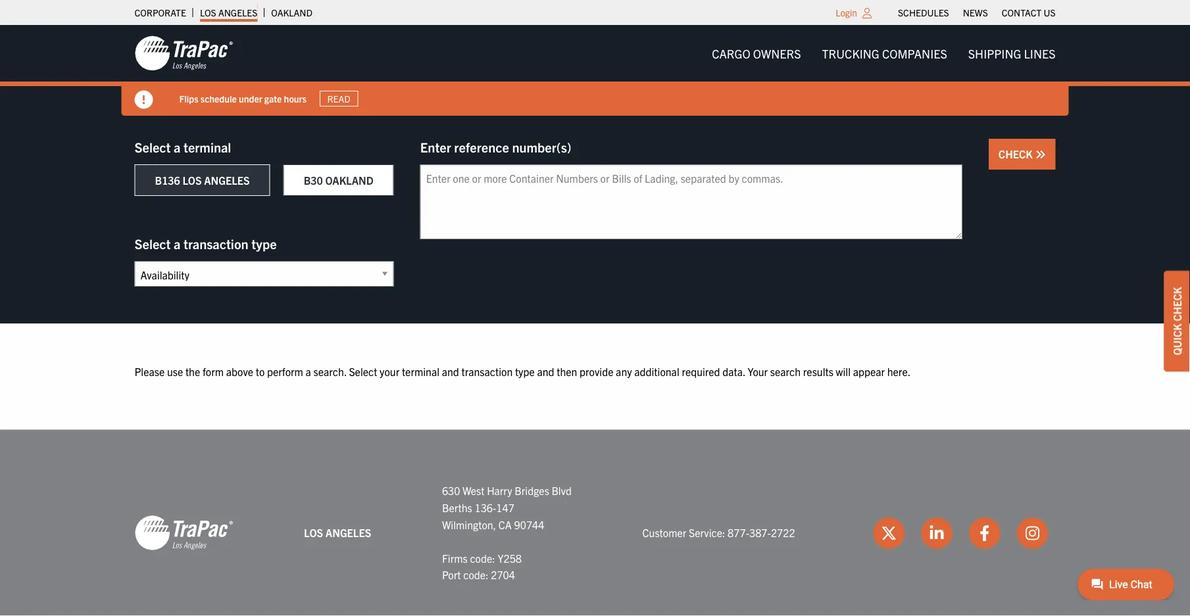 Task type: vqa. For each thing, say whether or not it's contained in the screenshot.
TIME
no



Task type: locate. For each thing, give the bounding box(es) containing it.
0 vertical spatial type
[[252, 235, 277, 252]]

contact
[[1002, 7, 1042, 18]]

0 vertical spatial los angeles image
[[135, 35, 233, 72]]

read
[[327, 93, 351, 105]]

banner
[[0, 25, 1190, 116]]

a up b136
[[174, 139, 181, 155]]

0 horizontal spatial terminal
[[184, 139, 231, 155]]

solid image
[[1035, 149, 1046, 160]]

check button
[[989, 139, 1056, 170]]

1 vertical spatial code:
[[463, 569, 489, 582]]

to
[[256, 365, 265, 378]]

quick check
[[1171, 287, 1184, 356]]

contact us
[[1002, 7, 1056, 18]]

any
[[616, 365, 632, 378]]

0 vertical spatial los angeles
[[200, 7, 257, 18]]

2 los angeles image from the top
[[135, 515, 233, 552]]

ca
[[499, 518, 512, 531]]

and left then
[[537, 365, 554, 378]]

west
[[463, 484, 485, 498]]

harry
[[487, 484, 512, 498]]

1 horizontal spatial type
[[515, 365, 535, 378]]

b30
[[304, 174, 323, 187]]

los angeles image
[[135, 35, 233, 72], [135, 515, 233, 552]]

news link
[[963, 3, 988, 22]]

oakland right los angeles link
[[271, 7, 313, 18]]

1 horizontal spatial and
[[537, 365, 554, 378]]

hours
[[284, 93, 307, 104]]

1 vertical spatial terminal
[[402, 365, 440, 378]]

1 vertical spatial type
[[515, 365, 535, 378]]

menu bar
[[891, 3, 1063, 22], [702, 40, 1066, 67]]

menu bar down light icon
[[702, 40, 1066, 67]]

387-
[[749, 526, 771, 540]]

1 vertical spatial los
[[183, 174, 202, 187]]

then
[[557, 365, 577, 378]]

1 vertical spatial select
[[135, 235, 171, 252]]

and right your
[[442, 365, 459, 378]]

code: right port
[[463, 569, 489, 582]]

check inside quick check link
[[1171, 287, 1184, 322]]

terminal up b136 los angeles
[[184, 139, 231, 155]]

menu bar containing cargo owners
[[702, 40, 1066, 67]]

code:
[[470, 552, 495, 565], [463, 569, 489, 582]]

0 vertical spatial check
[[999, 147, 1035, 161]]

reference
[[454, 139, 509, 155]]

check
[[999, 147, 1035, 161], [1171, 287, 1184, 322]]

gate
[[264, 93, 282, 104]]

light image
[[863, 8, 872, 18]]

select a transaction type
[[135, 235, 277, 252]]

type
[[252, 235, 277, 252], [515, 365, 535, 378]]

quick
[[1171, 324, 1184, 356]]

results
[[803, 365, 834, 378]]

b136 los angeles
[[155, 174, 250, 187]]

angeles
[[218, 7, 257, 18], [204, 174, 250, 187], [326, 526, 371, 540]]

corporate link
[[135, 3, 186, 22]]

perform
[[267, 365, 303, 378]]

code: up 2704
[[470, 552, 495, 565]]

los
[[200, 7, 216, 18], [183, 174, 202, 187], [304, 526, 323, 540]]

oakland
[[271, 7, 313, 18], [325, 174, 374, 187]]

1 vertical spatial los angeles
[[304, 526, 371, 540]]

select for select a terminal
[[135, 139, 171, 155]]

banner containing cargo owners
[[0, 25, 1190, 116]]

0 horizontal spatial and
[[442, 365, 459, 378]]

0 horizontal spatial los angeles
[[200, 7, 257, 18]]

contact us link
[[1002, 3, 1056, 22]]

0 vertical spatial a
[[174, 139, 181, 155]]

and
[[442, 365, 459, 378], [537, 365, 554, 378]]

1 vertical spatial menu bar
[[702, 40, 1066, 67]]

please
[[135, 365, 165, 378]]

0 vertical spatial select
[[135, 139, 171, 155]]

1 horizontal spatial oakland
[[325, 174, 374, 187]]

0 horizontal spatial check
[[999, 147, 1035, 161]]

1 vertical spatial a
[[174, 235, 181, 252]]

los angeles
[[200, 7, 257, 18], [304, 526, 371, 540]]

login
[[836, 7, 857, 18]]

oakland right b30
[[325, 174, 374, 187]]

transaction
[[184, 235, 248, 252], [462, 365, 513, 378]]

login link
[[836, 7, 857, 18]]

1 horizontal spatial check
[[1171, 287, 1184, 322]]

0 vertical spatial code:
[[470, 552, 495, 565]]

select up b136
[[135, 139, 171, 155]]

cargo owners link
[[702, 40, 812, 67]]

read link
[[320, 91, 358, 107]]

1 vertical spatial angeles
[[204, 174, 250, 187]]

0 horizontal spatial type
[[252, 235, 277, 252]]

0 vertical spatial menu bar
[[891, 3, 1063, 22]]

quick check link
[[1164, 271, 1190, 372]]

flips schedule under gate hours
[[179, 93, 307, 104]]

here.
[[887, 365, 911, 378]]

shipping
[[968, 46, 1022, 61]]

select
[[135, 139, 171, 155], [135, 235, 171, 252], [349, 365, 377, 378]]

select down b136
[[135, 235, 171, 252]]

terminal
[[184, 139, 231, 155], [402, 365, 440, 378]]

select left your
[[349, 365, 377, 378]]

a
[[174, 139, 181, 155], [174, 235, 181, 252], [306, 365, 311, 378]]

blvd
[[552, 484, 572, 498]]

1 vertical spatial check
[[1171, 287, 1184, 322]]

solid image
[[135, 90, 153, 109]]

1 vertical spatial los angeles image
[[135, 515, 233, 552]]

footer
[[0, 430, 1190, 617]]

bridges
[[515, 484, 549, 498]]

a left search.
[[306, 365, 311, 378]]

1 horizontal spatial terminal
[[402, 365, 440, 378]]

shipping lines
[[968, 46, 1056, 61]]

0 vertical spatial oakland
[[271, 7, 313, 18]]

1 vertical spatial transaction
[[462, 365, 513, 378]]

provide
[[580, 365, 614, 378]]

form
[[203, 365, 224, 378]]

news
[[963, 7, 988, 18]]

a down b136
[[174, 235, 181, 252]]

select a terminal
[[135, 139, 231, 155]]

trucking companies link
[[812, 40, 958, 67]]

1 vertical spatial oakland
[[325, 174, 374, 187]]

2 vertical spatial angeles
[[326, 526, 371, 540]]

customer
[[643, 526, 687, 540]]

0 vertical spatial terminal
[[184, 139, 231, 155]]

port
[[442, 569, 461, 582]]

0 horizontal spatial oakland
[[271, 7, 313, 18]]

1 horizontal spatial transaction
[[462, 365, 513, 378]]

0 horizontal spatial transaction
[[184, 235, 248, 252]]

2 vertical spatial los
[[304, 526, 323, 540]]

147
[[496, 501, 514, 514]]

terminal right your
[[402, 365, 440, 378]]

above
[[226, 365, 253, 378]]

menu bar up shipping
[[891, 3, 1063, 22]]



Task type: describe. For each thing, give the bounding box(es) containing it.
90744
[[514, 518, 544, 531]]

0 vertical spatial angeles
[[218, 7, 257, 18]]

b30 oakland
[[304, 174, 374, 187]]

b136
[[155, 174, 180, 187]]

0 vertical spatial los
[[200, 7, 216, 18]]

los angeles link
[[200, 3, 257, 22]]

cargo owners
[[712, 46, 801, 61]]

Enter reference number(s) text field
[[420, 165, 963, 240]]

schedules link
[[898, 3, 949, 22]]

use
[[167, 365, 183, 378]]

a for transaction
[[174, 235, 181, 252]]

owners
[[753, 46, 801, 61]]

required
[[682, 365, 720, 378]]

877-
[[728, 526, 749, 540]]

firms code:  y258 port code:  2704
[[442, 552, 522, 582]]

a for terminal
[[174, 139, 181, 155]]

corporate
[[135, 7, 186, 18]]

136-
[[475, 501, 496, 514]]

enter reference number(s)
[[420, 139, 572, 155]]

cargo
[[712, 46, 751, 61]]

search.
[[314, 365, 347, 378]]

2 vertical spatial select
[[349, 365, 377, 378]]

2722
[[771, 526, 795, 540]]

enter
[[420, 139, 451, 155]]

please use the form above to perform a search. select your terminal and transaction type and then provide any additional required data. your search results will appear here.
[[135, 365, 911, 378]]

berths
[[442, 501, 472, 514]]

search
[[770, 365, 801, 378]]

1 and from the left
[[442, 365, 459, 378]]

flips
[[179, 93, 198, 104]]

your
[[380, 365, 400, 378]]

select for select a transaction type
[[135, 235, 171, 252]]

customer service: 877-387-2722
[[643, 526, 795, 540]]

1 los angeles image from the top
[[135, 35, 233, 72]]

will
[[836, 365, 851, 378]]

menu bar containing schedules
[[891, 3, 1063, 22]]

service:
[[689, 526, 725, 540]]

lines
[[1024, 46, 1056, 61]]

630
[[442, 484, 460, 498]]

companies
[[882, 46, 947, 61]]

trucking companies
[[822, 46, 947, 61]]

your
[[748, 365, 768, 378]]

data.
[[723, 365, 745, 378]]

check inside check button
[[999, 147, 1035, 161]]

firms
[[442, 552, 468, 565]]

footer containing 630 west harry bridges blvd
[[0, 430, 1190, 617]]

the
[[185, 365, 200, 378]]

number(s)
[[512, 139, 572, 155]]

2 and from the left
[[537, 365, 554, 378]]

shipping lines link
[[958, 40, 1066, 67]]

appear
[[853, 365, 885, 378]]

0 vertical spatial transaction
[[184, 235, 248, 252]]

1 horizontal spatial los angeles
[[304, 526, 371, 540]]

trucking
[[822, 46, 880, 61]]

y258
[[498, 552, 522, 565]]

us
[[1044, 7, 1056, 18]]

630 west harry bridges blvd berths 136-147 wilmington, ca 90744
[[442, 484, 572, 531]]

under
[[239, 93, 262, 104]]

2 vertical spatial a
[[306, 365, 311, 378]]

wilmington,
[[442, 518, 496, 531]]

additional
[[634, 365, 680, 378]]

schedule
[[201, 93, 237, 104]]

2704
[[491, 569, 515, 582]]

oakland link
[[271, 3, 313, 22]]

schedules
[[898, 7, 949, 18]]



